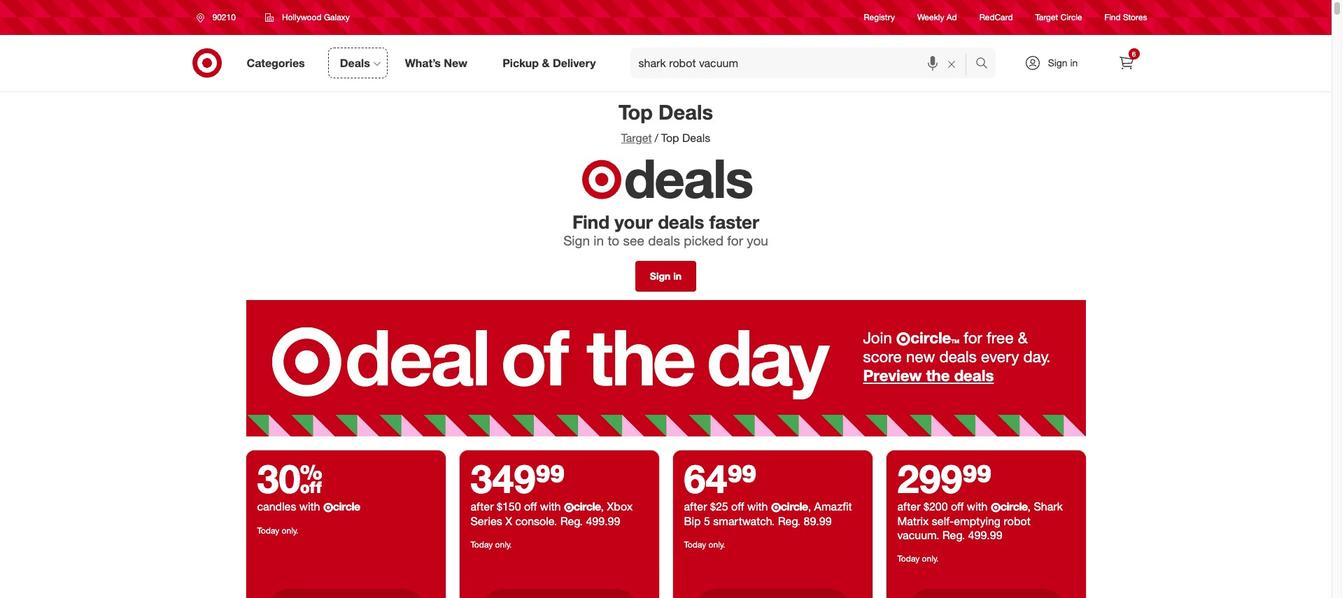 Task type: locate. For each thing, give the bounding box(es) containing it.
1 horizontal spatial for
[[964, 328, 983, 347]]

find stores link
[[1105, 11, 1147, 23]]

2 after from the left
[[684, 500, 707, 514]]

2 with from the left
[[540, 500, 561, 514]]

in inside find your deals faster sign in to see deals picked for you
[[594, 232, 604, 248]]

0 vertical spatial for
[[727, 232, 743, 248]]

in left to
[[594, 232, 604, 248]]

0 horizontal spatial in
[[594, 232, 604, 248]]

0 vertical spatial find
[[1105, 12, 1121, 23]]

circle for 64 99
[[781, 500, 808, 514]]

today down bip
[[684, 540, 706, 550]]

◎
[[897, 331, 911, 346]]

0 vertical spatial &
[[542, 56, 550, 70]]

499.99 down xbox
[[586, 515, 620, 529]]

find inside 'link'
[[1105, 12, 1121, 23]]

0 horizontal spatial ,
[[601, 500, 604, 514]]

galaxy
[[324, 12, 350, 22]]

target inside top deals target / top deals
[[621, 131, 652, 145]]

1 vertical spatial top
[[661, 131, 679, 145]]

1 horizontal spatial sign
[[650, 270, 671, 282]]

89.99
[[804, 515, 832, 529]]

reg. left 89.99
[[778, 515, 801, 529]]

robot
[[1004, 515, 1031, 529]]

3 off from the left
[[951, 500, 964, 514]]

self-
[[932, 515, 954, 529]]

search button
[[969, 48, 1003, 81]]

1 horizontal spatial off
[[731, 500, 744, 514]]

499.99
[[586, 515, 620, 529], [968, 529, 1003, 543]]

today down "series"
[[471, 540, 493, 550]]

6 link
[[1111, 48, 1142, 78]]

for right tm
[[964, 328, 983, 347]]

target link
[[621, 131, 652, 145]]

& right the free in the bottom right of the page
[[1018, 328, 1028, 347]]

, up robot
[[1028, 500, 1031, 514]]

0 vertical spatial in
[[1070, 57, 1078, 69]]

99 for 64
[[727, 455, 757, 503]]

99 up smartwatch.
[[727, 455, 757, 503]]

what's
[[405, 56, 441, 70]]

, amazfit bip 5 smartwatch. reg. 89.99
[[684, 500, 852, 529]]

after up "series"
[[471, 500, 494, 514]]

2 vertical spatial in
[[673, 270, 682, 282]]

0 horizontal spatial reg.
[[560, 515, 583, 529]]

99 for 299
[[963, 455, 992, 503]]

deals down tm
[[940, 347, 977, 366]]

1 vertical spatial in
[[594, 232, 604, 248]]

1 horizontal spatial target
[[1036, 12, 1058, 23]]

what's new
[[405, 56, 468, 70]]

in down circle
[[1070, 57, 1078, 69]]

off up console. on the bottom left of the page
[[524, 500, 537, 514]]

1 vertical spatial target
[[621, 131, 652, 145]]

today only. for 349 99
[[471, 540, 512, 550]]

2 horizontal spatial after
[[898, 500, 921, 514]]

2 off from the left
[[731, 500, 744, 514]]

target image
[[579, 157, 624, 202]]

reg. inside ", amazfit bip 5 smartwatch. reg. 89.99"
[[778, 515, 801, 529]]

90210
[[212, 12, 236, 22]]

sign inside find your deals faster sign in to see deals picked for you
[[563, 232, 590, 248]]

off up smartwatch.
[[731, 500, 744, 514]]

sign in down find your deals faster sign in to see deals picked for you
[[650, 270, 682, 282]]

1 horizontal spatial in
[[673, 270, 682, 282]]

1 horizontal spatial reg.
[[778, 515, 801, 529]]

circle for 349 99
[[574, 500, 601, 514]]

deals right the
[[954, 366, 994, 385]]

only. down x
[[495, 540, 512, 550]]

in inside button
[[673, 270, 682, 282]]

& right the pickup
[[542, 56, 550, 70]]

0 horizontal spatial sign in
[[650, 270, 682, 282]]

target deal of the day image
[[246, 300, 1086, 437], [246, 570, 445, 598], [459, 570, 659, 598], [673, 570, 872, 598], [886, 570, 1086, 598]]

3 99 from the left
[[963, 455, 992, 503]]

after up matrix
[[898, 500, 921, 514]]

1 horizontal spatial after
[[684, 500, 707, 514]]

349
[[471, 455, 536, 503]]

categories link
[[235, 48, 322, 78]]

&
[[542, 56, 550, 70], [1018, 328, 1028, 347]]

0 vertical spatial sign in
[[1048, 57, 1078, 69]]

ad
[[947, 12, 957, 23]]

x
[[505, 515, 512, 529]]

off up self-
[[951, 500, 964, 514]]

today only. down the candles
[[257, 526, 298, 536]]

2 , from the left
[[808, 500, 811, 514]]

0 horizontal spatial 499.99
[[586, 515, 620, 529]]

in
[[1070, 57, 1078, 69], [594, 232, 604, 248], [673, 270, 682, 282]]

today only. down vacuum. at bottom right
[[898, 554, 939, 564]]

reg. down the after $200 off with
[[943, 529, 965, 543]]

smartwatch.
[[713, 515, 775, 529]]

console.
[[515, 515, 557, 529]]

, up 89.99
[[808, 500, 811, 514]]

target left circle
[[1036, 12, 1058, 23]]

99 up emptying on the bottom right of the page
[[963, 455, 992, 503]]

today only. for 299 99
[[898, 554, 939, 564]]

join ◎ circle tm
[[863, 328, 960, 347]]

0 horizontal spatial find
[[572, 211, 610, 233]]

today for 64
[[684, 540, 706, 550]]

1 horizontal spatial 499.99
[[968, 529, 1003, 543]]

deals
[[624, 145, 753, 211], [658, 211, 704, 233], [648, 232, 680, 248], [940, 347, 977, 366], [954, 366, 994, 385]]

0 horizontal spatial for
[[727, 232, 743, 248]]

free
[[987, 328, 1014, 347]]

today only. down "series"
[[471, 540, 512, 550]]

top
[[619, 99, 653, 125], [661, 131, 679, 145]]

new
[[906, 347, 935, 366]]

1 vertical spatial for
[[964, 328, 983, 347]]

top right the /
[[661, 131, 679, 145]]

what's new link
[[393, 48, 485, 78]]

1 vertical spatial find
[[572, 211, 610, 233]]

pickup
[[503, 56, 539, 70]]

5
[[704, 515, 710, 529]]

2 horizontal spatial ,
[[1028, 500, 1031, 514]]

99 up console. on the bottom left of the page
[[536, 455, 565, 503]]

with right the candles
[[299, 500, 320, 514]]

,
[[601, 500, 604, 514], [808, 500, 811, 514], [1028, 500, 1031, 514]]

sign in
[[1048, 57, 1078, 69], [650, 270, 682, 282]]

, inside , xbox series x console. reg. 499.99
[[601, 500, 604, 514]]

reg. right console. on the bottom left of the page
[[560, 515, 583, 529]]

1 99 from the left
[[536, 455, 565, 503]]

1 horizontal spatial ,
[[808, 500, 811, 514]]

499.99 left robot
[[968, 529, 1003, 543]]

see
[[623, 232, 645, 248]]

$200
[[924, 500, 948, 514]]

3 after from the left
[[898, 500, 921, 514]]

find left stores
[[1105, 12, 1121, 23]]

99
[[536, 455, 565, 503], [727, 455, 757, 503], [963, 455, 992, 503]]

1 , from the left
[[601, 500, 604, 514]]

0 horizontal spatial off
[[524, 500, 537, 514]]

after $150 off with
[[471, 500, 564, 514]]

2 horizontal spatial sign
[[1048, 57, 1068, 69]]

registry
[[864, 12, 895, 23]]

1 off from the left
[[524, 500, 537, 514]]

sign in down target circle link
[[1048, 57, 1078, 69]]

after $25 off with
[[684, 500, 771, 514]]

off
[[524, 500, 537, 514], [731, 500, 744, 514], [951, 500, 964, 514]]

0 horizontal spatial 99
[[536, 455, 565, 503]]

with for 299
[[967, 500, 988, 514]]

preview
[[863, 366, 922, 385]]

after up bip
[[684, 500, 707, 514]]

for left you
[[727, 232, 743, 248]]

shark
[[1034, 500, 1063, 514]]

1 horizontal spatial &
[[1018, 328, 1028, 347]]

target left the /
[[621, 131, 652, 145]]

pickup & delivery
[[503, 56, 596, 70]]

1 vertical spatial sign in
[[650, 270, 682, 282]]

0 horizontal spatial sign
[[563, 232, 590, 248]]

3 , from the left
[[1028, 500, 1031, 514]]

deals right see
[[648, 232, 680, 248]]

weekly ad
[[918, 12, 957, 23]]

1 horizontal spatial 99
[[727, 455, 757, 503]]

2 99 from the left
[[727, 455, 757, 503]]

with up console. on the bottom left of the page
[[540, 500, 561, 514]]

deals
[[340, 56, 370, 70], [659, 99, 713, 125], [682, 131, 711, 145]]

499.99 inside , xbox series x console. reg. 499.99
[[586, 515, 620, 529]]

, left xbox
[[601, 500, 604, 514]]

sign
[[1048, 57, 1068, 69], [563, 232, 590, 248], [650, 270, 671, 282]]

4 with from the left
[[967, 500, 988, 514]]

today
[[257, 526, 279, 536], [471, 540, 493, 550], [684, 540, 706, 550], [898, 554, 920, 564]]

in down find your deals faster sign in to see deals picked for you
[[673, 270, 682, 282]]

0 vertical spatial sign
[[1048, 57, 1068, 69]]

1 vertical spatial sign
[[563, 232, 590, 248]]

today for 299
[[898, 554, 920, 564]]

top up "target" 'link'
[[619, 99, 653, 125]]

today only. for 64 99
[[684, 540, 725, 550]]

1 with from the left
[[299, 500, 320, 514]]

to
[[608, 232, 620, 248]]

0 horizontal spatial top
[[619, 99, 653, 125]]

2 horizontal spatial off
[[951, 500, 964, 514]]

with up emptying on the bottom right of the page
[[967, 500, 988, 514]]

find
[[1105, 12, 1121, 23], [572, 211, 610, 233]]

1 after from the left
[[471, 500, 494, 514]]

target
[[1036, 12, 1058, 23], [621, 131, 652, 145]]

find inside find your deals faster sign in to see deals picked for you
[[572, 211, 610, 233]]

2 horizontal spatial reg.
[[943, 529, 965, 543]]

sign left to
[[563, 232, 590, 248]]

sign down find your deals faster sign in to see deals picked for you
[[650, 270, 671, 282]]

picked
[[684, 232, 724, 248]]

2 horizontal spatial 99
[[963, 455, 992, 503]]

2 vertical spatial sign
[[650, 270, 671, 282]]

find for your
[[572, 211, 610, 233]]

only. down 5
[[709, 540, 725, 550]]

1 vertical spatial &
[[1018, 328, 1028, 347]]

with
[[299, 500, 320, 514], [540, 500, 561, 514], [747, 500, 768, 514], [967, 500, 988, 514]]

today only. down 5
[[684, 540, 725, 550]]

today only.
[[257, 526, 298, 536], [471, 540, 512, 550], [684, 540, 725, 550], [898, 554, 939, 564]]

today down vacuum. at bottom right
[[898, 554, 920, 564]]

1 horizontal spatial find
[[1105, 12, 1121, 23]]

reg. inside , shark matrix self-emptying robot vacuum. reg. 499.99
[[943, 529, 965, 543]]

for free & score new deals every day. preview the deals
[[863, 328, 1051, 385]]

today down the candles
[[257, 526, 279, 536]]

find for stores
[[1105, 12, 1121, 23]]

target deal of the day image for 349 99
[[459, 570, 659, 598]]

find left your
[[572, 211, 610, 233]]

0 horizontal spatial after
[[471, 500, 494, 514]]

3 with from the left
[[747, 500, 768, 514]]

only. down vacuum. at bottom right
[[922, 554, 939, 564]]

xbox
[[607, 500, 633, 514]]

with up smartwatch.
[[747, 500, 768, 514]]

series
[[471, 515, 502, 529]]

, inside , shark matrix self-emptying robot vacuum. reg. 499.99
[[1028, 500, 1031, 514]]

for
[[727, 232, 743, 248], [964, 328, 983, 347]]

, for 64 99
[[808, 500, 811, 514]]

, inside ", amazfit bip 5 smartwatch. reg. 89.99"
[[808, 500, 811, 514]]

only.
[[282, 526, 298, 536], [495, 540, 512, 550], [709, 540, 725, 550], [922, 554, 939, 564]]

0 horizontal spatial target
[[621, 131, 652, 145]]

reg. inside , xbox series x console. reg. 499.99
[[560, 515, 583, 529]]

deals right your
[[658, 211, 704, 233]]

sign down target circle link
[[1048, 57, 1068, 69]]

find stores
[[1105, 12, 1147, 23]]

0 vertical spatial deals
[[340, 56, 370, 70]]



Task type: vqa. For each thing, say whether or not it's contained in the screenshot.
the Reg. in the , SHARK MATRIX SELF-EMPTYING ROBOT VACUUM. REG. 499.99
yes



Task type: describe. For each thing, give the bounding box(es) containing it.
2 vertical spatial deals
[[682, 131, 711, 145]]

0 vertical spatial top
[[619, 99, 653, 125]]

target deal of the day image for 64 99
[[673, 570, 872, 598]]

off for 299
[[951, 500, 964, 514]]

tm
[[951, 338, 960, 345]]

after $200 off with
[[898, 500, 991, 514]]

0 horizontal spatial &
[[542, 56, 550, 70]]

only. for 64
[[709, 540, 725, 550]]

stores
[[1123, 12, 1147, 23]]

reg. for 349 99
[[560, 515, 583, 529]]

registry link
[[864, 11, 895, 23]]

new
[[444, 56, 468, 70]]

sign in link
[[1012, 48, 1100, 78]]

your
[[615, 211, 653, 233]]

with for 349
[[540, 500, 561, 514]]

today for 349
[[471, 540, 493, 550]]

299 99
[[898, 455, 992, 503]]

weekly
[[918, 12, 944, 23]]

candles with
[[257, 500, 323, 514]]

every
[[981, 347, 1019, 366]]

90210 button
[[187, 5, 250, 30]]

, xbox series x console. reg. 499.99
[[471, 500, 633, 529]]

sign inside sign in button
[[650, 270, 671, 282]]

faster
[[709, 211, 759, 233]]

candles
[[257, 500, 296, 514]]

64 99
[[684, 455, 757, 503]]

What can we help you find? suggestions appear below search field
[[630, 48, 979, 78]]

0 vertical spatial target
[[1036, 12, 1058, 23]]

64
[[684, 455, 727, 503]]

categories
[[247, 56, 305, 70]]

sign inside sign in link
[[1048, 57, 1068, 69]]

circle
[[1061, 12, 1082, 23]]

& inside for free & score new deals every day. preview the deals
[[1018, 328, 1028, 347]]

hollywood galaxy
[[282, 12, 350, 22]]

30
[[257, 455, 323, 503]]

join
[[863, 328, 892, 347]]

$150
[[497, 500, 521, 514]]

for inside for free & score new deals every day. preview the deals
[[964, 328, 983, 347]]

$25
[[710, 500, 728, 514]]

299
[[898, 455, 963, 503]]

delivery
[[553, 56, 596, 70]]

you
[[747, 232, 768, 248]]

score
[[863, 347, 902, 366]]

redcard
[[980, 12, 1013, 23]]

sign in button
[[635, 261, 697, 292]]

deals down the /
[[624, 145, 753, 211]]

after for 64
[[684, 500, 707, 514]]

target circle link
[[1036, 11, 1082, 23]]

349 99
[[471, 455, 565, 503]]

, for 349 99
[[601, 500, 604, 514]]

2 horizontal spatial in
[[1070, 57, 1078, 69]]

bip
[[684, 515, 701, 529]]

/
[[655, 131, 658, 145]]

deals link
[[328, 48, 388, 78]]

vacuum.
[[898, 529, 940, 543]]

off for 349
[[524, 500, 537, 514]]

only. down candles with
[[282, 526, 298, 536]]

matrix
[[898, 515, 929, 529]]

after for 299
[[898, 500, 921, 514]]

1 vertical spatial deals
[[659, 99, 713, 125]]

top deals target / top deals
[[619, 99, 713, 145]]

for inside find your deals faster sign in to see deals picked for you
[[727, 232, 743, 248]]

499.99 inside , shark matrix self-emptying robot vacuum. reg. 499.99
[[968, 529, 1003, 543]]

sign in inside button
[[650, 270, 682, 282]]

99 for 349
[[536, 455, 565, 503]]

find your deals faster sign in to see deals picked for you
[[563, 211, 768, 248]]

, shark matrix self-emptying robot vacuum. reg. 499.99
[[898, 500, 1063, 543]]

amazfit
[[814, 500, 852, 514]]

1 horizontal spatial top
[[661, 131, 679, 145]]

redcard link
[[980, 11, 1013, 23]]

, for 299 99
[[1028, 500, 1031, 514]]

weekly ad link
[[918, 11, 957, 23]]

only. for 349
[[495, 540, 512, 550]]

6
[[1132, 50, 1136, 58]]

circle for 299 99
[[1001, 500, 1028, 514]]

hollywood galaxy button
[[256, 5, 359, 30]]

reg. for 64 99
[[778, 515, 801, 529]]

1 horizontal spatial sign in
[[1048, 57, 1078, 69]]

pickup & delivery link
[[491, 48, 613, 78]]

off for 64
[[731, 500, 744, 514]]

emptying
[[954, 515, 1001, 529]]

with for 64
[[747, 500, 768, 514]]

search
[[969, 57, 1003, 71]]

target circle
[[1036, 12, 1082, 23]]

only. for 299
[[922, 554, 939, 564]]

day.
[[1024, 347, 1051, 366]]

the
[[926, 366, 950, 385]]

after for 349
[[471, 500, 494, 514]]

hollywood
[[282, 12, 322, 22]]

target deal of the day image for 299 99
[[886, 570, 1086, 598]]



